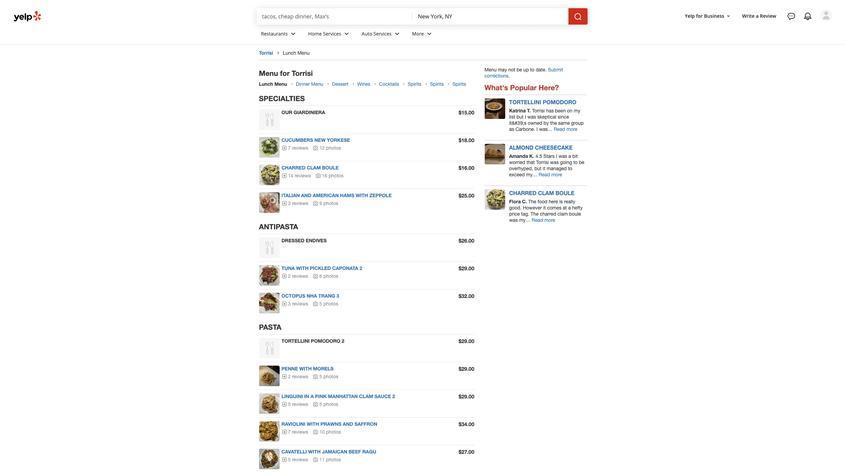 Task type: describe. For each thing, give the bounding box(es) containing it.
10 photos link
[[313, 430, 341, 435]]

reviews for raviolini
[[292, 430, 308, 435]]

0 vertical spatial be
[[517, 67, 522, 73]]

more link
[[407, 25, 439, 44]]

was up going
[[559, 154, 568, 159]]

1 spirits from the left
[[408, 81, 422, 87]]

stars
[[544, 154, 555, 159]]

menu down torrisi link
[[259, 69, 278, 78]]

our
[[282, 110, 292, 115]]

restaurants link
[[256, 25, 303, 44]]

16 chevron down v2 image
[[726, 13, 732, 19]]

$29.00 for penne with morels
[[459, 366, 475, 372]]

3 reviews for $25.00
[[288, 201, 308, 206]]

going
[[560, 160, 572, 165]]

7 for $18.00
[[288, 145, 291, 151]]

my… for charred
[[519, 217, 531, 223]]

services for home services
[[323, 30, 341, 37]]

1 vertical spatial the
[[531, 211, 539, 217]]

dessert
[[332, 81, 349, 87]]

3 reviews for $32.00
[[288, 301, 308, 307]]

photos for american
[[324, 201, 338, 206]]

7 reviews for $34.00
[[288, 430, 308, 435]]

dinner menu link
[[296, 81, 323, 87]]

none field near
[[418, 13, 563, 20]]

raviolini with prawns and saffron
[[282, 421, 377, 427]]

charred
[[540, 211, 557, 217]]

5 photos for $29.00
[[320, 402, 338, 407]]

it inside 4.5 stars  i was a bit worried that torrisi was going to be overhyped, but it managed to exceed my…
[[543, 166, 546, 171]]

tuna with pickled caponata 2
[[282, 265, 362, 271]]

Near text field
[[418, 13, 563, 20]]

0 vertical spatial a
[[756, 13, 759, 19]]

$16.00
[[459, 165, 475, 171]]

yelp
[[685, 13, 695, 19]]

3 spirits from the left
[[453, 81, 466, 87]]

none field find
[[262, 13, 407, 20]]

1 vertical spatial 3
[[337, 293, 339, 299]]

auto services link
[[356, 25, 407, 44]]

the
[[550, 120, 557, 126]]

5 for in
[[320, 402, 322, 407]]

worried
[[510, 160, 526, 165]]

penne with morels link
[[282, 366, 334, 372]]

$15.00
[[459, 110, 475, 116]]

my… for almond
[[526, 172, 538, 177]]

6 photos link
[[313, 274, 338, 279]]

read more for clam
[[532, 217, 556, 223]]

list
[[510, 114, 516, 120]]

$25.00
[[459, 193, 475, 199]]

good.
[[510, 205, 522, 211]]

7 reviews for $18.00
[[288, 145, 308, 151]]

reviews for linguini
[[292, 402, 308, 407]]

3 for $32.00
[[288, 301, 291, 307]]

menu down menu for torrisi
[[275, 81, 287, 87]]

tuna with pickled caponata 2 link
[[282, 265, 362, 271]]

1 vertical spatial lunch
[[259, 81, 273, 87]]

1 spirits link from the left
[[408, 81, 422, 87]]

cheesecake
[[535, 144, 573, 151]]

5 for with
[[320, 374, 322, 380]]

with for prawns
[[307, 421, 319, 427]]

trang
[[319, 293, 335, 299]]

food
[[538, 199, 548, 204]]

photos for yorkese
[[326, 145, 341, 151]]

0 vertical spatial lunch menu
[[283, 50, 310, 56]]

9 photos link
[[313, 201, 338, 206]]

charred for left charred clam boule "link"
[[282, 165, 306, 171]]

tortellini pomodoro
[[510, 99, 577, 105]]

owned
[[528, 120, 543, 126]]

5 photos for $26.00
[[320, 301, 338, 307]]

16 photos
[[322, 173, 344, 179]]

flora
[[510, 199, 521, 204]]

ragu
[[363, 449, 376, 455]]

read for cheesecake
[[539, 172, 550, 177]]

search image
[[574, 13, 582, 21]]

reviews for octopus
[[292, 301, 308, 307]]

dressed endives
[[282, 238, 327, 244]]

pickled
[[310, 265, 331, 271]]

date.
[[536, 67, 547, 73]]

2 reviews for $32.00
[[288, 274, 308, 279]]

with for morels
[[300, 366, 312, 372]]

photos for boule
[[329, 173, 344, 179]]

clam for left charred clam boule "link"
[[307, 165, 321, 171]]

what's popular here?
[[485, 83, 559, 92]]

clam for the bottom charred clam boule "link"
[[538, 190, 554, 196]]

cucumbers new yorkese link
[[282, 137, 350, 143]]

reviews for tuna
[[292, 274, 308, 279]]

menu down home in the left top of the page
[[298, 50, 310, 56]]

was inside the food here is really good. however it comes at a hefty price tag. the charred clam boule was my…
[[510, 217, 518, 223]]

1 vertical spatial lunch menu
[[259, 81, 287, 87]]

tortellini for tortellini pomodoro 2
[[282, 338, 310, 344]]

9
[[320, 201, 322, 206]]

cocktails link
[[379, 81, 399, 87]]

in
[[304, 394, 309, 400]]

write
[[743, 13, 755, 19]]

12
[[320, 145, 325, 151]]

2 reviews link for $32.00
[[282, 274, 308, 279]]

12 photos
[[320, 145, 341, 151]]

is
[[560, 199, 563, 204]]

1 horizontal spatial i
[[537, 127, 538, 132]]

caponata
[[332, 265, 358, 271]]

italian
[[282, 193, 300, 198]]

beef
[[349, 449, 361, 455]]

t.
[[527, 108, 531, 114]]

read more for pomodoro
[[554, 127, 578, 132]]

$29.00 for tuna with pickled caponata 2
[[459, 265, 475, 272]]

torrisi has been on my list but i was skeptical since it&#39;s owned by the same group as carbone. i was…
[[510, 108, 584, 132]]

amanda k.
[[510, 153, 535, 159]]

24 chevron down v2 image for restaurants
[[289, 30, 298, 38]]

tortellini pomodoro 2
[[282, 338, 345, 344]]

12 photos link
[[313, 145, 341, 151]]

with for pickled
[[296, 265, 309, 271]]

16
[[322, 173, 328, 179]]

5 reviews for $27.00
[[288, 457, 308, 463]]

my
[[574, 108, 581, 114]]

write a review
[[743, 13, 777, 19]]

read more for cheesecake
[[539, 172, 563, 177]]

with right hams
[[356, 193, 368, 198]]

managed
[[547, 166, 567, 171]]

linguini in a pink manhattan clam sauce 2 link
[[282, 394, 395, 400]]

tag.
[[521, 211, 530, 217]]

for for menu
[[280, 69, 290, 78]]

5 reviews link for $27.00
[[282, 457, 308, 463]]

$34.00
[[459, 421, 475, 428]]

however
[[523, 205, 542, 211]]

pink
[[315, 394, 327, 400]]

read more link for cheesecake
[[539, 172, 563, 177]]

pomodoro for tortellini pomodoro
[[543, 99, 577, 105]]

5 reviews for $29.00
[[288, 402, 308, 407]]

almond cheesecake link
[[510, 144, 573, 151]]

submit
[[548, 67, 563, 73]]

up
[[524, 67, 529, 73]]

giardiniera
[[294, 110, 325, 115]]

menu up corrections.
[[485, 67, 497, 73]]

boule for the bottom charred clam boule "link"
[[556, 190, 575, 196]]

0 horizontal spatial charred clam boule link
[[282, 165, 339, 171]]

cavatelli with jamaican beef ragu
[[282, 449, 376, 455]]

photos for morels
[[324, 374, 338, 380]]

read for clam
[[532, 217, 543, 223]]

not
[[509, 67, 516, 73]]

reviews for penne
[[292, 374, 308, 380]]

boule for left charred clam boule "link"
[[322, 165, 339, 171]]

notifications image
[[804, 12, 812, 21]]

been
[[555, 108, 566, 114]]

corrections.
[[485, 73, 510, 79]]

2 vertical spatial clam
[[359, 394, 373, 400]]

yorkese
[[327, 137, 350, 143]]

2 5 photos from the top
[[320, 374, 338, 380]]

11
[[320, 457, 325, 463]]

read more link for pomodoro
[[554, 127, 578, 132]]

more for pomodoro
[[567, 127, 578, 132]]

popular
[[510, 83, 537, 92]]

as
[[510, 127, 514, 132]]

business
[[704, 13, 725, 19]]

sauce
[[375, 394, 391, 400]]

5 down cavatelli
[[288, 457, 291, 463]]

2 reviews link for $29.00
[[282, 374, 308, 380]]

octopus
[[282, 293, 305, 299]]

$18.00
[[459, 137, 475, 143]]

home services link
[[303, 25, 356, 44]]

bit
[[573, 154, 578, 159]]

raviolini
[[282, 421, 306, 427]]

torrisi link
[[259, 50, 273, 56]]



Task type: vqa. For each thing, say whether or not it's contained in the screenshot.


Task type: locate. For each thing, give the bounding box(es) containing it.
morels
[[313, 366, 334, 372]]

1 vertical spatial clam
[[538, 190, 554, 196]]

0 horizontal spatial spirits link
[[408, 81, 422, 87]]

read more link for clam
[[532, 217, 556, 223]]

3 5 photos from the top
[[320, 402, 338, 407]]

a right write
[[756, 13, 759, 19]]

clam up 14 reviews
[[307, 165, 321, 171]]

1 vertical spatial my…
[[519, 217, 531, 223]]

read for pomodoro
[[554, 127, 565, 132]]

1 5 photos from the top
[[320, 301, 338, 307]]

to down bit
[[574, 160, 578, 165]]

hams
[[340, 193, 355, 198]]

0 vertical spatial charred
[[282, 165, 306, 171]]

2 horizontal spatial to
[[574, 160, 578, 165]]

lunch menu down menu for torrisi
[[259, 81, 287, 87]]

0 vertical spatial 5 photos
[[320, 301, 338, 307]]

1 horizontal spatial charred clam boule link
[[510, 190, 575, 196]]

2 vertical spatial read
[[532, 217, 543, 223]]

0 horizontal spatial to
[[530, 67, 535, 73]]

0 vertical spatial 3 reviews
[[288, 201, 308, 206]]

dinner
[[296, 81, 310, 87]]

5 reviews down linguini
[[288, 402, 308, 407]]

a
[[311, 394, 314, 400]]

24 chevron down v2 image right restaurants at the left top of the page
[[289, 30, 298, 38]]

1 horizontal spatial 24 chevron down v2 image
[[426, 30, 434, 38]]

c.
[[522, 199, 527, 204]]

1 vertical spatial read more
[[539, 172, 563, 177]]

3 down octopus
[[288, 301, 291, 307]]

7 reviews
[[288, 145, 308, 151], [288, 430, 308, 435]]

flora c.
[[510, 199, 527, 204]]

2 5 reviews link from the top
[[282, 457, 308, 463]]

7 for $34.00
[[288, 430, 291, 435]]

photos for trang
[[324, 301, 338, 307]]

more down managed
[[552, 172, 563, 177]]

0 horizontal spatial clam
[[307, 165, 321, 171]]

charred clam boule for left charred clam boule "link"
[[282, 165, 339, 171]]

1 3 reviews link from the top
[[282, 201, 308, 206]]

3
[[288, 201, 291, 206], [337, 293, 339, 299], [288, 301, 291, 307]]

2 horizontal spatial spirits
[[453, 81, 466, 87]]

1 vertical spatial 7
[[288, 430, 291, 435]]

1 7 reviews from the top
[[288, 145, 308, 151]]

24 chevron down v2 image right more
[[426, 30, 434, 38]]

cavatelli
[[282, 449, 307, 455]]

user actions element
[[680, 9, 843, 51]]

with for jamaican
[[308, 449, 321, 455]]

more for clam
[[545, 217, 556, 223]]

7 reviews link for $34.00
[[282, 430, 308, 435]]

photos for a
[[324, 402, 338, 407]]

2 vertical spatial read more
[[532, 217, 556, 223]]

5 down linguini
[[288, 402, 291, 407]]

my… inside the food here is really good. however it comes at a hefty price tag. the charred clam boule was my…
[[519, 217, 531, 223]]

24 chevron down v2 image inside more link
[[426, 30, 434, 38]]

be right going
[[579, 160, 585, 165]]

reviews down "tuna"
[[292, 274, 308, 279]]

7 down raviolini
[[288, 430, 291, 435]]

here
[[549, 199, 558, 204]]

here?
[[539, 83, 559, 92]]

new
[[315, 137, 326, 143]]

24 chevron down v2 image
[[343, 30, 351, 38], [393, 30, 401, 38]]

charred clam boule link up 14 reviews
[[282, 165, 339, 171]]

1 horizontal spatial lunch
[[283, 50, 296, 56]]

was down t.
[[528, 114, 536, 120]]

1 horizontal spatial clam
[[359, 394, 373, 400]]

read more link down charred
[[532, 217, 556, 223]]

reviews down in
[[292, 402, 308, 407]]

3 reviews link for $32.00
[[282, 301, 308, 307]]

11 photos link
[[313, 457, 341, 463]]

1 5 photos link from the top
[[313, 301, 338, 307]]

for for yelp
[[697, 13, 703, 19]]

0 vertical spatial 3
[[288, 201, 291, 206]]

None field
[[262, 13, 407, 20], [418, 13, 563, 20]]

1 horizontal spatial pomodoro
[[543, 99, 577, 105]]

2 3 reviews link from the top
[[282, 301, 308, 307]]

reviews
[[292, 145, 308, 151], [295, 173, 311, 179], [292, 201, 308, 206], [292, 274, 308, 279], [292, 301, 308, 307], [292, 374, 308, 380], [292, 402, 308, 407], [292, 430, 308, 435], [292, 457, 308, 463]]

photos for pickled
[[324, 274, 338, 279]]

i
[[525, 114, 526, 120], [537, 127, 538, 132], [556, 154, 558, 159]]

1 2 reviews from the top
[[288, 274, 308, 279]]

torrisi
[[259, 50, 273, 56], [292, 69, 313, 78], [532, 108, 545, 114], [536, 160, 549, 165]]

katrina t.
[[510, 108, 531, 114]]

my… inside 4.5 stars  i was a bit worried that torrisi was going to be overhyped, but it managed to exceed my…
[[526, 172, 538, 177]]

clam
[[307, 165, 321, 171], [538, 190, 554, 196], [359, 394, 373, 400]]

0 vertical spatial 7 reviews link
[[282, 145, 308, 151]]

the up however
[[529, 199, 537, 204]]

charred
[[282, 165, 306, 171], [510, 190, 537, 196]]

with right penne
[[300, 366, 312, 372]]

photos
[[326, 145, 341, 151], [329, 173, 344, 179], [324, 201, 338, 206], [324, 274, 338, 279], [324, 301, 338, 307], [324, 374, 338, 380], [324, 402, 338, 407], [326, 430, 341, 435], [326, 457, 341, 463]]

photos for prawns
[[326, 430, 341, 435]]

0 horizontal spatial lunch
[[259, 81, 273, 87]]

charred for the bottom charred clam boule "link"
[[510, 190, 537, 196]]

14
[[288, 173, 294, 179]]

reviews down raviolini
[[292, 430, 308, 435]]

2 7 reviews from the top
[[288, 430, 308, 435]]

i right stars
[[556, 154, 558, 159]]

5 photos
[[320, 301, 338, 307], [320, 374, 338, 380], [320, 402, 338, 407]]

2 $29.00 from the top
[[459, 338, 475, 344]]

almond cheesecake
[[510, 144, 573, 151]]

2 horizontal spatial clam
[[538, 190, 554, 196]]

review
[[760, 13, 777, 19]]

reviews down italian
[[292, 201, 308, 206]]

5 reviews link for $29.00
[[282, 402, 308, 407]]

services right the auto
[[374, 30, 392, 37]]

0 vertical spatial 5 photos link
[[313, 301, 338, 307]]

raviolini with prawns and saffron link
[[282, 421, 377, 427]]

it left managed
[[543, 166, 546, 171]]

yelp for business
[[685, 13, 725, 19]]

Find text field
[[262, 13, 407, 20]]

5 reviews link down linguini
[[282, 402, 308, 407]]

1 vertical spatial 5 photos link
[[313, 374, 338, 380]]

1 horizontal spatial 24 chevron down v2 image
[[393, 30, 401, 38]]

0 vertical spatial 7
[[288, 145, 291, 151]]

charred up 14 reviews link
[[282, 165, 306, 171]]

2 services from the left
[[374, 30, 392, 37]]

5 photos link for $26.00
[[313, 301, 338, 307]]

2 horizontal spatial spirits link
[[453, 81, 466, 87]]

my… down overhyped,
[[526, 172, 538, 177]]

lunch up specialties
[[259, 81, 273, 87]]

1 vertical spatial 2 reviews link
[[282, 374, 308, 380]]

1 5 reviews link from the top
[[282, 402, 308, 407]]

photos inside the 16 photos link
[[329, 173, 344, 179]]

1 vertical spatial pomodoro
[[311, 338, 341, 344]]

was inside torrisi has been on my list but i was skeptical since it&#39;s owned by the same group as carbone. i was…
[[528, 114, 536, 120]]

boule
[[322, 165, 339, 171], [556, 190, 575, 196]]

was up managed
[[550, 160, 559, 165]]

5 for nha
[[320, 301, 322, 307]]

be inside 4.5 stars  i was a bit worried that torrisi was going to be overhyped, but it managed to exceed my…
[[579, 160, 585, 165]]

i down the katrina t.
[[525, 114, 526, 120]]

2 24 chevron down v2 image from the left
[[426, 30, 434, 38]]

2 2 reviews from the top
[[288, 374, 308, 380]]

a right at
[[569, 205, 571, 211]]

3 reviews link for $25.00
[[282, 201, 308, 206]]

0 vertical spatial but
[[517, 114, 524, 120]]

5 reviews
[[288, 402, 308, 407], [288, 457, 308, 463]]

read down charred
[[532, 217, 543, 223]]

3 spirits link from the left
[[453, 81, 466, 87]]

more
[[412, 30, 424, 37]]

2 spirits link from the left
[[430, 81, 444, 87]]

1 vertical spatial 2 reviews
[[288, 374, 308, 380]]

auto
[[362, 30, 372, 37]]

3 down italian
[[288, 201, 291, 206]]

2 7 from the top
[[288, 430, 291, 435]]

0 horizontal spatial charred clam boule
[[282, 165, 339, 171]]

5
[[320, 301, 322, 307], [320, 374, 322, 380], [288, 402, 291, 407], [320, 402, 322, 407], [288, 457, 291, 463]]

1 $29.00 from the top
[[459, 265, 475, 272]]

2 vertical spatial 3
[[288, 301, 291, 307]]

photos right the 6
[[324, 274, 338, 279]]

services for auto services
[[374, 30, 392, 37]]

photos down jamaican
[[326, 457, 341, 463]]

24 chevron down v2 image inside restaurants link
[[289, 30, 298, 38]]

3 reviews link down italian
[[282, 201, 308, 206]]

read more down managed
[[539, 172, 563, 177]]

auto services
[[362, 30, 392, 37]]

0 vertical spatial 3 reviews link
[[282, 201, 308, 206]]

2 reviews down penne
[[288, 374, 308, 380]]

5 photos link
[[313, 301, 338, 307], [313, 374, 338, 380], [313, 402, 338, 407]]

photos inside 12 photos link
[[326, 145, 341, 151]]

1 horizontal spatial charred
[[510, 190, 537, 196]]

tuna
[[282, 265, 295, 271]]

5 photos link down morels
[[313, 374, 338, 380]]

for right "yelp"
[[697, 13, 703, 19]]

torrisi inside torrisi has been on my list but i was skeptical since it&#39;s owned by the same group as carbone. i was…
[[532, 108, 545, 114]]

charred clam boule for the bottom charred clam boule "link"
[[510, 190, 575, 196]]

1 horizontal spatial but
[[535, 166, 542, 171]]

None search field
[[257, 8, 589, 25]]

reviews for cucumbers
[[292, 145, 308, 151]]

1 2 reviews link from the top
[[282, 274, 308, 279]]

i down owned
[[537, 127, 538, 132]]

i inside 4.5 stars  i was a bit worried that torrisi was going to be overhyped, but it managed to exceed my…
[[556, 154, 558, 159]]

torrisi up dinner
[[292, 69, 313, 78]]

2 reviews for $29.00
[[288, 374, 308, 380]]

24 chevron down v2 image
[[289, 30, 298, 38], [426, 30, 434, 38]]

3 5 photos link from the top
[[313, 402, 338, 407]]

more down group
[[567, 127, 578, 132]]

2 reviews link down penne
[[282, 374, 308, 380]]

menu
[[298, 50, 310, 56], [485, 67, 497, 73], [259, 69, 278, 78], [275, 81, 287, 87], [311, 81, 323, 87]]

that
[[527, 160, 535, 165]]

2 vertical spatial more
[[545, 217, 556, 223]]

read more down same
[[554, 127, 578, 132]]

0 vertical spatial 7 reviews
[[288, 145, 308, 151]]

pomodoro up been
[[543, 99, 577, 105]]

24 chevron down v2 image for more
[[426, 30, 434, 38]]

1 5 reviews from the top
[[288, 402, 308, 407]]

5 down morels
[[320, 374, 322, 380]]

charred up c.
[[510, 190, 537, 196]]

1 horizontal spatial and
[[343, 421, 353, 427]]

7 down cucumbers
[[288, 145, 291, 151]]

1 vertical spatial charred
[[510, 190, 537, 196]]

0 horizontal spatial charred
[[282, 165, 306, 171]]

4 $29.00 from the top
[[459, 394, 475, 400]]

specialties
[[259, 94, 305, 103]]

cucumbers
[[282, 137, 313, 143]]

with up 10 photos link
[[307, 421, 319, 427]]

tortellini for tortellini pomodoro
[[510, 99, 542, 105]]

a left bit
[[569, 154, 571, 159]]

1 horizontal spatial charred clam boule
[[510, 190, 575, 196]]

with up 11
[[308, 449, 321, 455]]

reviews for italian
[[292, 201, 308, 206]]

0 vertical spatial boule
[[322, 165, 339, 171]]

0 vertical spatial more
[[567, 127, 578, 132]]

cocktails
[[379, 81, 399, 87]]

at
[[563, 205, 567, 211]]

5 down 'pink'
[[320, 402, 322, 407]]

charred clam boule up food
[[510, 190, 575, 196]]

reviews for cavatelli
[[292, 457, 308, 463]]

overhyped,
[[510, 166, 533, 171]]

more down charred
[[545, 217, 556, 223]]

0 vertical spatial lunch
[[283, 50, 296, 56]]

0 vertical spatial tortellini
[[510, 99, 542, 105]]

reviews right "14"
[[295, 173, 311, 179]]

5 down trang
[[320, 301, 322, 307]]

1 vertical spatial more
[[552, 172, 563, 177]]

5 photos link for $29.00
[[313, 402, 338, 407]]

for inside button
[[697, 13, 703, 19]]

1 24 chevron down v2 image from the left
[[343, 30, 351, 38]]

0 vertical spatial for
[[697, 13, 703, 19]]

0 vertical spatial and
[[301, 193, 312, 198]]

read more down charred
[[532, 217, 556, 223]]

photos down yorkese
[[326, 145, 341, 151]]

to down going
[[568, 166, 573, 171]]

lunch menu
[[283, 50, 310, 56], [259, 81, 287, 87]]

group
[[572, 120, 584, 126]]

0 horizontal spatial 24 chevron down v2 image
[[343, 30, 351, 38]]

octopus nha trang 3 link
[[282, 293, 339, 299]]

2 none field from the left
[[418, 13, 563, 20]]

1 horizontal spatial spirits link
[[430, 81, 444, 87]]

more for cheesecake
[[552, 172, 563, 177]]

$29.00 for linguini in a pink manhattan clam sauce 2
[[459, 394, 475, 400]]

charred clam boule
[[282, 165, 339, 171], [510, 190, 575, 196]]

on
[[567, 108, 573, 114]]

0 vertical spatial charred clam boule
[[282, 165, 339, 171]]

2 horizontal spatial i
[[556, 154, 558, 159]]

7 reviews link for $18.00
[[282, 145, 308, 151]]

1 none field from the left
[[262, 13, 407, 20]]

it down food
[[544, 205, 546, 211]]

5 reviews link down cavatelli
[[282, 457, 308, 463]]

2 3 reviews from the top
[[288, 301, 308, 307]]

5 photos link down trang
[[313, 301, 338, 307]]

pomodoro for tortellini pomodoro 2
[[311, 338, 341, 344]]

be left up in the right top of the page
[[517, 67, 522, 73]]

1 horizontal spatial for
[[697, 13, 703, 19]]

a inside 4.5 stars  i was a bit worried that torrisi was going to be overhyped, but it managed to exceed my…
[[569, 154, 571, 159]]

$27.00
[[459, 449, 475, 455]]

0 horizontal spatial tortellini
[[282, 338, 310, 344]]

0 vertical spatial to
[[530, 67, 535, 73]]

lunch menu up menu for torrisi
[[283, 50, 310, 56]]

7 reviews link down cucumbers
[[282, 145, 308, 151]]

3 $29.00 from the top
[[459, 366, 475, 372]]

3 right trang
[[337, 293, 339, 299]]

photos inside 10 photos link
[[326, 430, 341, 435]]

1 7 from the top
[[288, 145, 291, 151]]

reviews down cavatelli
[[292, 457, 308, 463]]

0 vertical spatial 2 reviews
[[288, 274, 308, 279]]

italian and american hams with zeppole
[[282, 193, 392, 198]]

services right home in the left top of the page
[[323, 30, 341, 37]]

1 vertical spatial a
[[569, 154, 571, 159]]

3 reviews link
[[282, 201, 308, 206], [282, 301, 308, 307]]

and right italian
[[301, 193, 312, 198]]

0 horizontal spatial and
[[301, 193, 312, 198]]

for up specialties
[[280, 69, 290, 78]]

charred clam boule link up food
[[510, 190, 575, 196]]

5 photos link down 'pink'
[[313, 402, 338, 407]]

2 5 reviews from the top
[[288, 457, 308, 463]]

write a review link
[[740, 10, 780, 22]]

5 reviews down cavatelli
[[288, 457, 308, 463]]

but inside 4.5 stars  i was a bit worried that torrisi was going to be overhyped, but it managed to exceed my…
[[535, 166, 542, 171]]

7 reviews down raviolini
[[288, 430, 308, 435]]

7
[[288, 145, 291, 151], [288, 430, 291, 435]]

0 vertical spatial 5 reviews link
[[282, 402, 308, 407]]

1 vertical spatial 3 reviews
[[288, 301, 308, 307]]

tortellini up penne
[[282, 338, 310, 344]]

1 vertical spatial charred clam boule link
[[510, 190, 575, 196]]

1 vertical spatial but
[[535, 166, 542, 171]]

a inside the food here is really good. however it comes at a hefty price tag. the charred clam boule was my…
[[569, 205, 571, 211]]

0 horizontal spatial for
[[280, 69, 290, 78]]

what's
[[485, 83, 508, 92]]

24 chevron down v2 image inside home services link
[[343, 30, 351, 38]]

2 7 reviews link from the top
[[282, 430, 308, 435]]

1 vertical spatial charred clam boule
[[510, 190, 575, 196]]

read down same
[[554, 127, 565, 132]]

2 vertical spatial 5 photos
[[320, 402, 338, 407]]

spirits link
[[408, 81, 422, 87], [430, 81, 444, 87], [453, 81, 466, 87]]

1 vertical spatial to
[[574, 160, 578, 165]]

with right "tuna"
[[296, 265, 309, 271]]

it inside the food here is really good. however it comes at a hefty price tag. the charred clam boule was my…
[[544, 205, 546, 211]]

penne
[[282, 366, 298, 372]]

1 horizontal spatial tortellini
[[510, 99, 542, 105]]

my… down tag.
[[519, 217, 531, 223]]

but down the katrina t.
[[517, 114, 524, 120]]

it&#39;s
[[510, 120, 527, 126]]

1 services from the left
[[323, 30, 341, 37]]

5 photos down trang
[[320, 301, 338, 307]]

0 vertical spatial 5 reviews
[[288, 402, 308, 407]]

1 vertical spatial boule
[[556, 190, 575, 196]]

2 reviews link down "tuna"
[[282, 274, 308, 279]]

1 vertical spatial 5 reviews
[[288, 457, 308, 463]]

more
[[567, 127, 578, 132], [552, 172, 563, 177], [545, 217, 556, 223]]

1 7 reviews link from the top
[[282, 145, 308, 151]]

0 horizontal spatial boule
[[322, 165, 339, 171]]

0 vertical spatial my…
[[526, 172, 538, 177]]

14 reviews
[[288, 173, 311, 179]]

0 vertical spatial i
[[525, 114, 526, 120]]

1 vertical spatial be
[[579, 160, 585, 165]]

1 vertical spatial 7 reviews
[[288, 430, 308, 435]]

0 horizontal spatial be
[[517, 67, 522, 73]]

1 3 reviews from the top
[[288, 201, 308, 206]]

1 vertical spatial tortellini
[[282, 338, 310, 344]]

clam up food
[[538, 190, 554, 196]]

2 24 chevron down v2 image from the left
[[393, 30, 401, 38]]

1 vertical spatial read
[[539, 172, 550, 177]]

wines link
[[357, 81, 371, 87]]

0 vertical spatial clam
[[307, 165, 321, 171]]

3 for $25.00
[[288, 201, 291, 206]]

but down that on the right top of the page
[[535, 166, 542, 171]]

christina o. image
[[821, 9, 833, 22]]

1 horizontal spatial be
[[579, 160, 585, 165]]

read down managed
[[539, 172, 550, 177]]

0 vertical spatial the
[[529, 199, 537, 204]]

24 chevron down v2 image inside auto services link
[[393, 30, 401, 38]]

yelp for business button
[[683, 10, 734, 22]]

1 vertical spatial it
[[544, 205, 546, 211]]

home services
[[308, 30, 341, 37]]

1 vertical spatial 7 reviews link
[[282, 430, 308, 435]]

photos right '16'
[[329, 173, 344, 179]]

tortellini up t.
[[510, 99, 542, 105]]

reviews down octopus
[[292, 301, 308, 307]]

has
[[546, 108, 554, 114]]

2 vertical spatial a
[[569, 205, 571, 211]]

wines
[[357, 81, 371, 87]]

menu right dinner
[[311, 81, 323, 87]]

1 vertical spatial and
[[343, 421, 353, 427]]

read
[[554, 127, 565, 132], [539, 172, 550, 177], [532, 217, 543, 223]]

photos down linguini in a pink manhattan clam sauce 2
[[324, 402, 338, 407]]

endives
[[306, 238, 327, 244]]

with
[[356, 193, 368, 198], [296, 265, 309, 271], [300, 366, 312, 372], [307, 421, 319, 427], [308, 449, 321, 455]]

read more
[[554, 127, 578, 132], [539, 172, 563, 177], [532, 217, 556, 223]]

italian and american hams with zeppole link
[[282, 193, 392, 198]]

messages image
[[788, 12, 796, 21]]

2 5 photos link from the top
[[313, 374, 338, 380]]

submit corrections.
[[485, 67, 563, 79]]

1 horizontal spatial to
[[568, 166, 573, 171]]

1 vertical spatial 3 reviews link
[[282, 301, 308, 307]]

1 24 chevron down v2 image from the left
[[289, 30, 298, 38]]

but inside torrisi has been on my list but i was skeptical since it&#39;s owned by the same group as carbone. i was…
[[517, 114, 524, 120]]

photos inside 9 photos link
[[324, 201, 338, 206]]

2 spirits from the left
[[430, 81, 444, 87]]

charred clam boule up 14 reviews
[[282, 165, 339, 171]]

$26.00
[[459, 238, 475, 244]]

read more link down managed
[[539, 172, 563, 177]]

24 chevron down v2 image for auto services
[[393, 30, 401, 38]]

reviews for charred
[[295, 173, 311, 179]]

2 2 reviews link from the top
[[282, 374, 308, 380]]

1 horizontal spatial spirits
[[430, 81, 444, 87]]

$32.00
[[459, 293, 475, 299]]

our giardiniera
[[282, 110, 325, 115]]

photos for jamaican
[[326, 457, 341, 463]]

1 vertical spatial for
[[280, 69, 290, 78]]

1 horizontal spatial none field
[[418, 13, 563, 20]]

menu may not be up to date.
[[485, 67, 548, 73]]

torrisi down restaurants at the left top of the page
[[259, 50, 273, 56]]

photos inside 11 photos link
[[326, 457, 341, 463]]

24 chevron down v2 image for home services
[[343, 30, 351, 38]]

read more link down same
[[554, 127, 578, 132]]

business categories element
[[256, 25, 833, 44]]

6
[[320, 274, 322, 279]]

torrisi inside 4.5 stars  i was a bit worried that torrisi was going to be overhyped, but it managed to exceed my…
[[536, 160, 549, 165]]

7 reviews down cucumbers
[[288, 145, 308, 151]]

photos inside 6 photos link
[[324, 274, 338, 279]]



